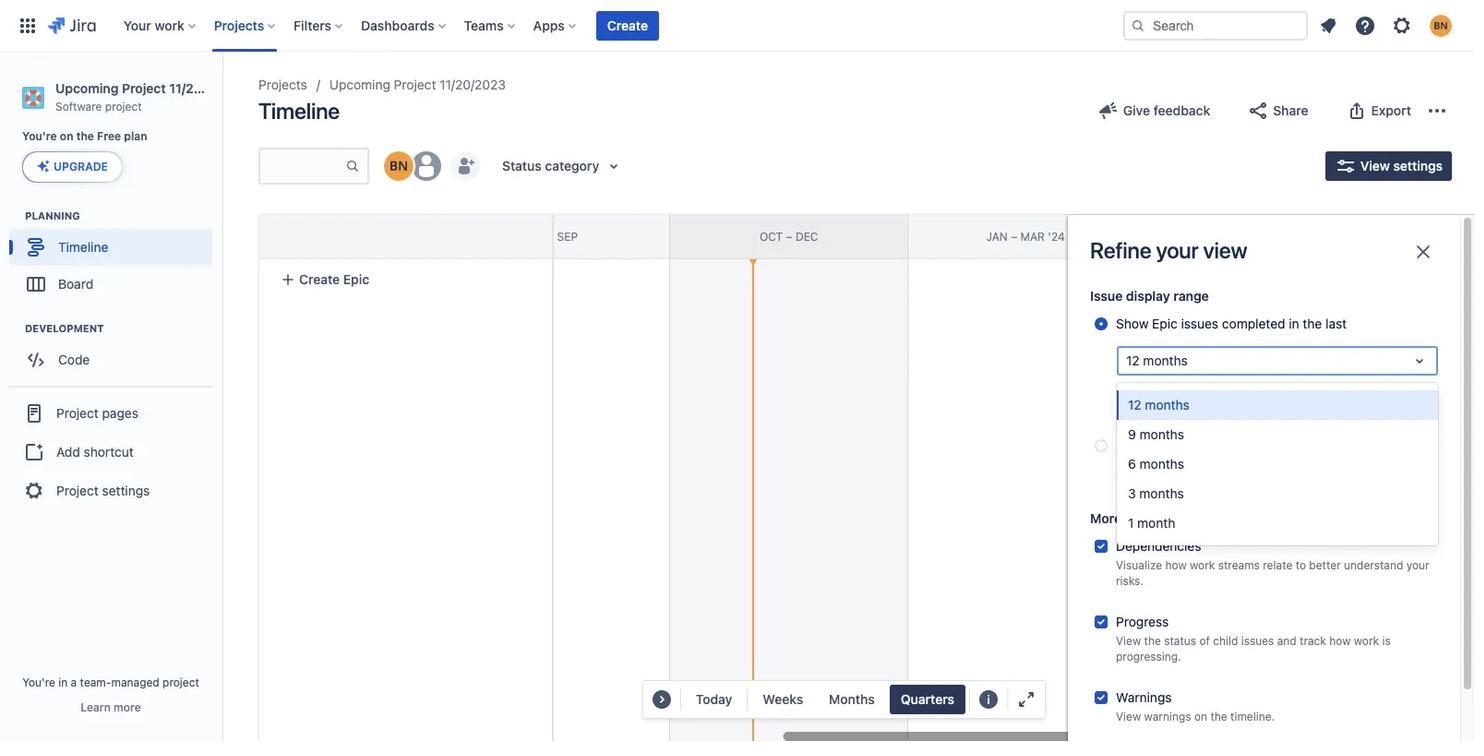 Task type: locate. For each thing, give the bounding box(es) containing it.
in left the last
[[1289, 316, 1300, 331]]

your
[[1156, 237, 1199, 263], [1196, 398, 1219, 412], [1407, 558, 1430, 572]]

1 horizontal spatial 11/20/2023
[[440, 77, 506, 92]]

due
[[1264, 382, 1283, 396]]

refine
[[1091, 237, 1152, 263]]

– for jan
[[1011, 230, 1018, 244]]

your profile and settings image
[[1430, 14, 1452, 36]]

project down add at the left
[[56, 483, 99, 499]]

issues inside all completed epic issues will be hidden on the timeline, along with their child issues.
[[1217, 458, 1250, 472]]

row inside create epic grid
[[259, 215, 552, 259]]

you're up upgrade button
[[22, 129, 57, 143]]

12
[[1127, 353, 1140, 368], [1128, 397, 1142, 413]]

epic inside button
[[343, 271, 369, 287]]

hidden
[[1290, 458, 1325, 472]]

your left the view on the top right
[[1156, 237, 1199, 263]]

months
[[829, 692, 875, 707]]

11/20/2023 for upcoming project 11/20/2023
[[440, 77, 506, 92]]

completed down all
[[1133, 458, 1189, 472]]

create button
[[596, 11, 659, 40]]

epic inside completed epic issues with due dates outside of this range won't show on your timeline.
[[1178, 382, 1200, 396]]

project up plan on the top left
[[122, 80, 166, 96]]

column header
[[197, 215, 432, 259]]

how right track
[[1330, 634, 1351, 648]]

1 vertical spatial create
[[299, 271, 340, 287]]

the inside all completed epic issues will be hidden on the timeline, along with their child issues.
[[1345, 458, 1361, 472]]

projects right sidebar navigation image
[[259, 77, 307, 92]]

timeline.
[[1222, 398, 1266, 412], [1231, 710, 1275, 724]]

1 vertical spatial work
[[1190, 558, 1215, 572]]

how
[[1166, 558, 1187, 572], [1330, 634, 1351, 648]]

appswitcher icon image
[[17, 14, 39, 36]]

0 vertical spatial work
[[155, 17, 184, 33]]

timeline
[[259, 98, 340, 124], [58, 239, 108, 255]]

show
[[1116, 316, 1149, 331]]

work right your
[[155, 17, 184, 33]]

completed up due
[[1222, 316, 1286, 331]]

0 vertical spatial you're
[[22, 129, 57, 143]]

settings down 'add shortcut' button
[[102, 483, 150, 499]]

add people image
[[454, 155, 476, 177]]

11/20/2023
[[440, 77, 506, 92], [169, 80, 239, 96]]

issues up be
[[1260, 438, 1297, 454]]

project inside upcoming project 11/20/2023 link
[[394, 77, 436, 92]]

settings down export
[[1394, 158, 1443, 174]]

project down dashboards popup button
[[394, 77, 436, 92]]

development
[[25, 323, 104, 335]]

apps button
[[528, 11, 583, 40]]

issues inside completed epic issues with due dates outside of this range won't show on your timeline.
[[1203, 382, 1236, 396]]

1 vertical spatial timeline
[[58, 239, 108, 255]]

12 up completed
[[1127, 353, 1140, 368]]

months down completed
[[1145, 397, 1190, 413]]

0 vertical spatial range
[[1174, 288, 1209, 304]]

outside
[[1319, 382, 1357, 396]]

timeline inside planning 'group'
[[58, 239, 108, 255]]

view
[[1204, 237, 1248, 263]]

timeline down projects link
[[259, 98, 340, 124]]

upcoming for upcoming project 11/20/2023 software project
[[55, 80, 119, 96]]

of left the this
[[1360, 382, 1371, 396]]

1 vertical spatial your
[[1196, 398, 1219, 412]]

your right understand at the right bottom of the page
[[1407, 558, 1430, 572]]

work
[[155, 17, 184, 33], [1190, 558, 1215, 572], [1354, 634, 1380, 648]]

show
[[1149, 398, 1176, 412]]

range right the this
[[1396, 382, 1426, 396]]

0 horizontal spatial with
[[1149, 474, 1171, 488]]

0 vertical spatial in
[[1289, 316, 1300, 331]]

0 vertical spatial of
[[1360, 382, 1371, 396]]

epic
[[343, 271, 369, 287], [1153, 316, 1178, 331], [1178, 382, 1200, 396], [1231, 438, 1257, 454], [1192, 458, 1214, 472]]

1 vertical spatial you're
[[22, 676, 55, 690]]

your up hide all completed epic issues
[[1196, 398, 1219, 412]]

1 vertical spatial completed
[[1164, 438, 1228, 454]]

project pages link
[[7, 394, 214, 434]]

1 horizontal spatial timeline
[[259, 98, 340, 124]]

0 vertical spatial how
[[1166, 558, 1187, 572]]

the left timeline,
[[1345, 458, 1361, 472]]

4 – from the left
[[1248, 230, 1254, 244]]

issues down issue display range
[[1182, 316, 1219, 331]]

the left free
[[76, 129, 94, 143]]

1 vertical spatial settings
[[102, 483, 150, 499]]

create for create
[[607, 17, 648, 33]]

0 vertical spatial settings
[[1394, 158, 1443, 174]]

issues
[[1182, 316, 1219, 331], [1203, 382, 1236, 396], [1260, 438, 1297, 454], [1217, 458, 1250, 472], [1242, 634, 1275, 648]]

view for progress
[[1116, 634, 1142, 648]]

timeline. down due
[[1222, 398, 1266, 412]]

in left a
[[58, 676, 68, 690]]

1 horizontal spatial work
[[1190, 558, 1215, 572]]

project inside upcoming project 11/20/2023 software project
[[122, 80, 166, 96]]

settings inside "link"
[[102, 483, 150, 499]]

2 vertical spatial your
[[1407, 558, 1430, 572]]

1 horizontal spatial upcoming
[[329, 77, 391, 92]]

a
[[71, 676, 77, 690]]

2 you're from the top
[[22, 676, 55, 690]]

upgrade button
[[23, 153, 122, 182]]

filters button
[[288, 11, 350, 40]]

projects for projects link
[[259, 77, 307, 92]]

project up plan on the top left
[[105, 100, 142, 113]]

12 down completed
[[1128, 397, 1142, 413]]

1 vertical spatial with
[[1149, 474, 1171, 488]]

sidebar navigation image
[[201, 74, 242, 111]]

code link
[[9, 342, 212, 379]]

1 vertical spatial of
[[1200, 634, 1210, 648]]

banner containing your work
[[0, 0, 1475, 52]]

epic for show
[[1153, 316, 1178, 331]]

relate
[[1263, 558, 1293, 572]]

issues left and
[[1242, 634, 1275, 648]]

1 horizontal spatial of
[[1360, 382, 1371, 396]]

0 horizontal spatial work
[[155, 17, 184, 33]]

share button
[[1237, 96, 1320, 126]]

dependencies
[[1116, 538, 1202, 554]]

2 – from the left
[[786, 230, 793, 244]]

how inside progress view the status of child issues and track how work is progressing.
[[1330, 634, 1351, 648]]

1 horizontal spatial range
[[1396, 382, 1426, 396]]

how inside dependencies visualize how work streams relate to better understand your risks.
[[1166, 558, 1187, 572]]

0 vertical spatial view
[[1361, 158, 1390, 174]]

the right warnings
[[1211, 710, 1228, 724]]

view for warnings
[[1116, 710, 1142, 724]]

how down dependencies
[[1166, 558, 1187, 572]]

– right 'jul'
[[548, 230, 554, 244]]

all
[[1117, 458, 1130, 472]]

group
[[7, 386, 214, 517]]

projects up sidebar navigation image
[[214, 17, 264, 33]]

their
[[1174, 474, 1198, 488]]

work inside dependencies visualize how work streams relate to better understand your risks.
[[1190, 558, 1215, 572]]

on right warnings
[[1195, 710, 1208, 724]]

the inside progress view the status of child issues and track how work is progressing.
[[1145, 634, 1162, 648]]

work left streams
[[1190, 558, 1215, 572]]

view inside warnings view warnings on the timeline.
[[1116, 710, 1142, 724]]

hide
[[1116, 438, 1144, 454]]

refine your view
[[1091, 237, 1248, 263]]

– right the jan
[[1011, 230, 1018, 244]]

on right hidden
[[1328, 458, 1341, 472]]

won't
[[1117, 398, 1146, 412]]

1 vertical spatial in
[[58, 676, 68, 690]]

0 vertical spatial with
[[1239, 382, 1261, 396]]

row
[[259, 215, 552, 259]]

0 horizontal spatial in
[[58, 676, 68, 690]]

close image
[[1413, 241, 1435, 263]]

apr – jun
[[1223, 230, 1280, 244]]

1 horizontal spatial in
[[1289, 316, 1300, 331]]

0 vertical spatial 12
[[1127, 353, 1140, 368]]

view settings image
[[1335, 155, 1357, 177]]

dependencies visualize how work streams relate to better understand your risks.
[[1116, 538, 1430, 588]]

of inside progress view the status of child issues and track how work is progressing.
[[1200, 634, 1210, 648]]

settings
[[1394, 158, 1443, 174], [102, 483, 150, 499]]

the
[[76, 129, 94, 143], [1303, 316, 1323, 331], [1345, 458, 1361, 472], [1145, 634, 1162, 648], [1211, 710, 1228, 724]]

view inside progress view the status of child issues and track how work is progressing.
[[1116, 634, 1142, 648]]

Search timeline text field
[[260, 150, 345, 183]]

feedback
[[1154, 102, 1211, 118]]

0 vertical spatial child
[[1201, 474, 1226, 488]]

0 horizontal spatial upcoming
[[55, 80, 119, 96]]

0 horizontal spatial how
[[1166, 558, 1187, 572]]

weeks button
[[752, 685, 815, 715]]

the up progressing.
[[1145, 634, 1162, 648]]

issues up issues.
[[1217, 458, 1250, 472]]

0 horizontal spatial settings
[[102, 483, 150, 499]]

add
[[56, 444, 80, 460]]

0 horizontal spatial range
[[1174, 288, 1209, 304]]

of
[[1360, 382, 1371, 396], [1200, 634, 1210, 648]]

create
[[607, 17, 648, 33], [299, 271, 340, 287]]

view down progress
[[1116, 634, 1142, 648]]

is
[[1383, 634, 1391, 648]]

completed
[[1222, 316, 1286, 331], [1164, 438, 1228, 454], [1133, 458, 1189, 472]]

'24
[[1048, 230, 1065, 244]]

2 vertical spatial work
[[1354, 634, 1380, 648]]

range right display
[[1174, 288, 1209, 304]]

timeline. down progress view the status of child issues and track how work is progressing.
[[1231, 710, 1275, 724]]

issues left due
[[1203, 382, 1236, 396]]

months button
[[818, 685, 886, 715]]

child right status
[[1214, 634, 1239, 648]]

1 vertical spatial timeline.
[[1231, 710, 1275, 724]]

12 months up completed
[[1127, 353, 1188, 368]]

banner
[[0, 0, 1475, 52]]

row group
[[259, 214, 552, 259]]

will
[[1253, 458, 1270, 472]]

upcoming inside upcoming project 11/20/2023 software project
[[55, 80, 119, 96]]

of right status
[[1200, 634, 1210, 648]]

along
[[1117, 474, 1146, 488]]

unassigned image
[[412, 151, 441, 181]]

category
[[545, 158, 599, 174]]

hide all completed epic issues
[[1116, 438, 1297, 454]]

12 months
[[1127, 353, 1188, 368], [1128, 397, 1190, 413]]

1 vertical spatial view
[[1116, 634, 1142, 648]]

on right show
[[1179, 398, 1192, 412]]

month
[[1138, 515, 1176, 531]]

12 months down completed
[[1128, 397, 1190, 413]]

board link
[[9, 266, 212, 303]]

work left the is
[[1354, 634, 1380, 648]]

jul
[[524, 230, 545, 244]]

project inside project settings "link"
[[56, 483, 99, 499]]

1 you're from the top
[[22, 129, 57, 143]]

progress
[[1116, 614, 1169, 630]]

with down 6 months
[[1149, 474, 1171, 488]]

project up add at the left
[[56, 405, 99, 421]]

with inside all completed epic issues will be hidden on the timeline, along with their child issues.
[[1149, 474, 1171, 488]]

1 horizontal spatial create
[[607, 17, 648, 33]]

project inside project pages link
[[56, 405, 99, 421]]

learn more button
[[81, 701, 141, 716]]

0 horizontal spatial timeline
[[58, 239, 108, 255]]

11/20/2023 inside upcoming project 11/20/2023 software project
[[169, 80, 239, 96]]

0 vertical spatial timeline.
[[1222, 398, 1266, 412]]

1 – from the left
[[548, 230, 554, 244]]

timeline up 'board'
[[58, 239, 108, 255]]

create inside primary element
[[607, 17, 648, 33]]

1 vertical spatial how
[[1330, 634, 1351, 648]]

2 horizontal spatial work
[[1354, 634, 1380, 648]]

your work button
[[118, 11, 203, 40]]

upcoming project 11/20/2023 software project
[[55, 80, 239, 113]]

you're left a
[[22, 676, 55, 690]]

you're for you're on the free plan
[[22, 129, 57, 143]]

1 vertical spatial range
[[1396, 382, 1426, 396]]

None radio
[[1095, 318, 1108, 331]]

–
[[548, 230, 554, 244], [786, 230, 793, 244], [1011, 230, 1018, 244], [1248, 230, 1254, 244]]

None radio
[[1095, 440, 1108, 453]]

jira image
[[48, 14, 96, 36], [48, 14, 96, 36]]

track
[[1300, 634, 1327, 648]]

1 vertical spatial child
[[1214, 634, 1239, 648]]

view settings button
[[1326, 151, 1452, 181]]

with left due
[[1239, 382, 1261, 396]]

development image
[[3, 318, 25, 340]]

11/20/2023 down the teams
[[440, 77, 506, 92]]

upcoming down dashboards
[[329, 77, 391, 92]]

2 vertical spatial view
[[1116, 710, 1142, 724]]

view down warnings
[[1116, 710, 1142, 724]]

0 horizontal spatial project
[[105, 100, 142, 113]]

completed up their
[[1164, 438, 1228, 454]]

1 horizontal spatial project
[[163, 676, 199, 690]]

0 horizontal spatial 11/20/2023
[[169, 80, 239, 96]]

0 vertical spatial your
[[1156, 237, 1199, 263]]

column header inside create epic grid
[[197, 215, 432, 259]]

today
[[696, 692, 733, 707]]

upcoming up software at the left of page
[[55, 80, 119, 96]]

0 vertical spatial projects
[[214, 17, 264, 33]]

Search field
[[1124, 11, 1308, 40]]

1 vertical spatial projects
[[259, 77, 307, 92]]

0 horizontal spatial of
[[1200, 634, 1210, 648]]

– left the dec
[[786, 230, 793, 244]]

enter full screen image
[[1016, 689, 1038, 711]]

issues.
[[1229, 474, 1265, 488]]

2 vertical spatial completed
[[1133, 458, 1189, 472]]

you're in a team-managed project
[[22, 676, 199, 690]]

plan
[[124, 129, 147, 143]]

– right apr
[[1248, 230, 1254, 244]]

project right managed
[[163, 676, 199, 690]]

0 horizontal spatial create
[[299, 271, 340, 287]]

streams
[[1219, 558, 1260, 572]]

1 horizontal spatial settings
[[1394, 158, 1443, 174]]

epic for completed
[[1178, 382, 1200, 396]]

child right their
[[1201, 474, 1226, 488]]

view right view settings image
[[1361, 158, 1390, 174]]

completed
[[1117, 382, 1174, 396]]

the left the last
[[1303, 316, 1323, 331]]

create inside grid
[[299, 271, 340, 287]]

1 horizontal spatial with
[[1239, 382, 1261, 396]]

apps
[[533, 17, 565, 33]]

epic for create
[[343, 271, 369, 287]]

projects
[[214, 17, 264, 33], [259, 77, 307, 92]]

view
[[1361, 158, 1390, 174], [1116, 634, 1142, 648], [1116, 710, 1142, 724]]

11/20/2023 down projects dropdown button at left
[[169, 80, 239, 96]]

all completed epic issues will be hidden on the timeline, along with their child issues.
[[1117, 458, 1409, 488]]

settings inside dropdown button
[[1394, 158, 1443, 174]]

1 horizontal spatial how
[[1330, 634, 1351, 648]]

you're
[[22, 129, 57, 143], [22, 676, 55, 690]]

0 vertical spatial create
[[607, 17, 648, 33]]

0 vertical spatial project
[[105, 100, 142, 113]]

3 – from the left
[[1011, 230, 1018, 244]]

projects inside dropdown button
[[214, 17, 264, 33]]



Task type: vqa. For each thing, say whether or not it's contained in the screenshot.
Default
no



Task type: describe. For each thing, give the bounding box(es) containing it.
11/20/2023 for upcoming project 11/20/2023 software project
[[169, 80, 239, 96]]

issues inside progress view the status of child issues and track how work is progressing.
[[1242, 634, 1275, 648]]

you're for you're in a team-managed project
[[22, 676, 55, 690]]

apr
[[1223, 230, 1245, 244]]

teams
[[464, 17, 504, 33]]

your inside dependencies visualize how work streams relate to better understand your risks.
[[1407, 558, 1430, 572]]

child inside all completed epic issues will be hidden on the timeline, along with their child issues.
[[1201, 474, 1226, 488]]

months up details
[[1140, 486, 1185, 501]]

dashboards
[[361, 17, 435, 33]]

upcoming project 11/20/2023
[[329, 77, 506, 92]]

create epic button
[[270, 263, 541, 296]]

add shortcut button
[[7, 434, 214, 471]]

quarters
[[901, 692, 955, 707]]

ju
[[1461, 230, 1475, 244]]

ben nelson image
[[384, 151, 414, 181]]

progress view the status of child issues and track how work is progressing.
[[1116, 614, 1391, 664]]

to
[[1296, 558, 1307, 572]]

settings image
[[1392, 14, 1414, 36]]

more
[[1091, 510, 1122, 526]]

give feedback button
[[1087, 96, 1222, 126]]

better
[[1310, 558, 1341, 572]]

jan – mar '24
[[987, 230, 1065, 244]]

3
[[1128, 486, 1136, 501]]

on inside completed epic issues with due dates outside of this range won't show on your timeline.
[[1179, 398, 1192, 412]]

0 vertical spatial timeline
[[259, 98, 340, 124]]

your work
[[124, 17, 184, 33]]

completed inside all completed epic issues will be hidden on the timeline, along with their child issues.
[[1133, 458, 1189, 472]]

the inside warnings view warnings on the timeline.
[[1211, 710, 1228, 724]]

help image
[[1355, 14, 1377, 36]]

1 vertical spatial 12 months
[[1128, 397, 1190, 413]]

oct – dec
[[760, 230, 818, 244]]

issue
[[1091, 288, 1123, 304]]

notifications image
[[1318, 14, 1340, 36]]

show epic issues completed in the last
[[1116, 316, 1347, 331]]

work inside progress view the status of child issues and track how work is progressing.
[[1354, 634, 1380, 648]]

warnings
[[1145, 710, 1192, 724]]

development group
[[9, 322, 221, 384]]

months down show
[[1140, 427, 1185, 442]]

and
[[1278, 634, 1297, 648]]

work inside dropdown button
[[155, 17, 184, 33]]

months down all
[[1140, 456, 1185, 472]]

– for oct
[[786, 230, 793, 244]]

completed epic issues with due dates outside of this range won't show on your timeline.
[[1117, 382, 1426, 412]]

months up completed
[[1144, 353, 1188, 368]]

managed
[[111, 676, 159, 690]]

sep
[[557, 230, 578, 244]]

timeline. inside completed epic issues with due dates outside of this range won't show on your timeline.
[[1222, 398, 1266, 412]]

risks.
[[1116, 574, 1144, 588]]

range inside completed epic issues with due dates outside of this range won't show on your timeline.
[[1396, 382, 1426, 396]]

display
[[1126, 288, 1171, 304]]

planning
[[25, 210, 80, 222]]

on inside warnings view warnings on the timeline.
[[1195, 710, 1208, 724]]

today button
[[685, 685, 744, 715]]

open image
[[1409, 350, 1431, 372]]

upcoming for upcoming project 11/20/2023
[[329, 77, 391, 92]]

add shortcut
[[56, 444, 134, 460]]

– for apr
[[1248, 230, 1254, 244]]

warnings view warnings on the timeline.
[[1116, 690, 1275, 724]]

pages
[[102, 405, 138, 421]]

timeline,
[[1365, 458, 1409, 472]]

upgrade
[[54, 160, 108, 174]]

jan
[[987, 230, 1008, 244]]

status category
[[502, 158, 599, 174]]

learn more
[[81, 701, 141, 715]]

view settings
[[1361, 158, 1443, 174]]

status category button
[[491, 151, 636, 181]]

projects link
[[259, 74, 307, 96]]

settings for project settings
[[102, 483, 150, 499]]

with inside completed epic issues with due dates outside of this range won't show on your timeline.
[[1239, 382, 1261, 396]]

upcoming project 11/20/2023 link
[[329, 74, 506, 96]]

view inside dropdown button
[[1361, 158, 1390, 174]]

settings for view settings
[[1394, 158, 1443, 174]]

of inside completed epic issues with due dates outside of this range won't show on your timeline.
[[1360, 382, 1371, 396]]

shortcut
[[84, 444, 134, 460]]

more
[[114, 701, 141, 715]]

export icon image
[[1346, 100, 1368, 122]]

mar
[[1021, 230, 1045, 244]]

planning image
[[3, 205, 25, 227]]

planning group
[[9, 209, 221, 309]]

software
[[55, 100, 102, 113]]

dec
[[796, 230, 818, 244]]

on up upgrade button
[[60, 129, 73, 143]]

search image
[[1131, 18, 1146, 33]]

project inside upcoming project 11/20/2023 software project
[[105, 100, 142, 113]]

progressing.
[[1116, 650, 1182, 664]]

0 vertical spatial 12 months
[[1127, 353, 1188, 368]]

– for jul
[[548, 230, 554, 244]]

filters
[[294, 17, 332, 33]]

1 vertical spatial project
[[163, 676, 199, 690]]

create epic
[[299, 271, 369, 287]]

details
[[1125, 510, 1167, 526]]

1 vertical spatial 12
[[1128, 397, 1142, 413]]

jul – sep
[[524, 230, 578, 244]]

0 vertical spatial completed
[[1222, 316, 1286, 331]]

all
[[1147, 438, 1161, 454]]

legend image
[[978, 689, 1000, 711]]

export
[[1372, 102, 1412, 118]]

visualize
[[1116, 558, 1163, 572]]

status
[[502, 158, 542, 174]]

code
[[58, 352, 90, 367]]

learn
[[81, 701, 111, 715]]

be
[[1273, 458, 1287, 472]]

projects for projects dropdown button at left
[[214, 17, 264, 33]]

primary element
[[11, 0, 1124, 51]]

timeline. inside warnings view warnings on the timeline.
[[1231, 710, 1275, 724]]

project settings
[[56, 483, 150, 499]]

create epic grid
[[197, 214, 1475, 741]]

child inside progress view the status of child issues and track how work is progressing.
[[1214, 634, 1239, 648]]

share
[[1274, 102, 1309, 118]]

project settings link
[[7, 471, 214, 512]]

give
[[1124, 102, 1151, 118]]

your
[[124, 17, 151, 33]]

row group inside create epic grid
[[259, 214, 552, 259]]

timeline link
[[9, 229, 212, 266]]

your inside completed epic issues with due dates outside of this range won't show on your timeline.
[[1196, 398, 1219, 412]]

project pages
[[56, 405, 138, 421]]

weeks
[[763, 692, 803, 707]]

on inside all completed epic issues will be hidden on the timeline, along with their child issues.
[[1328, 458, 1341, 472]]

epic inside all completed epic issues will be hidden on the timeline, along with their child issues.
[[1192, 458, 1214, 472]]

create for create epic
[[299, 271, 340, 287]]

projects button
[[208, 11, 283, 40]]

team-
[[80, 676, 111, 690]]

warnings
[[1116, 690, 1172, 706]]

last
[[1326, 316, 1347, 331]]

quarters button
[[890, 685, 966, 715]]

dashboards button
[[356, 11, 453, 40]]

issue display range
[[1091, 288, 1209, 304]]

more details
[[1091, 510, 1167, 526]]

jun
[[1257, 230, 1280, 244]]

group containing project pages
[[7, 386, 214, 517]]



